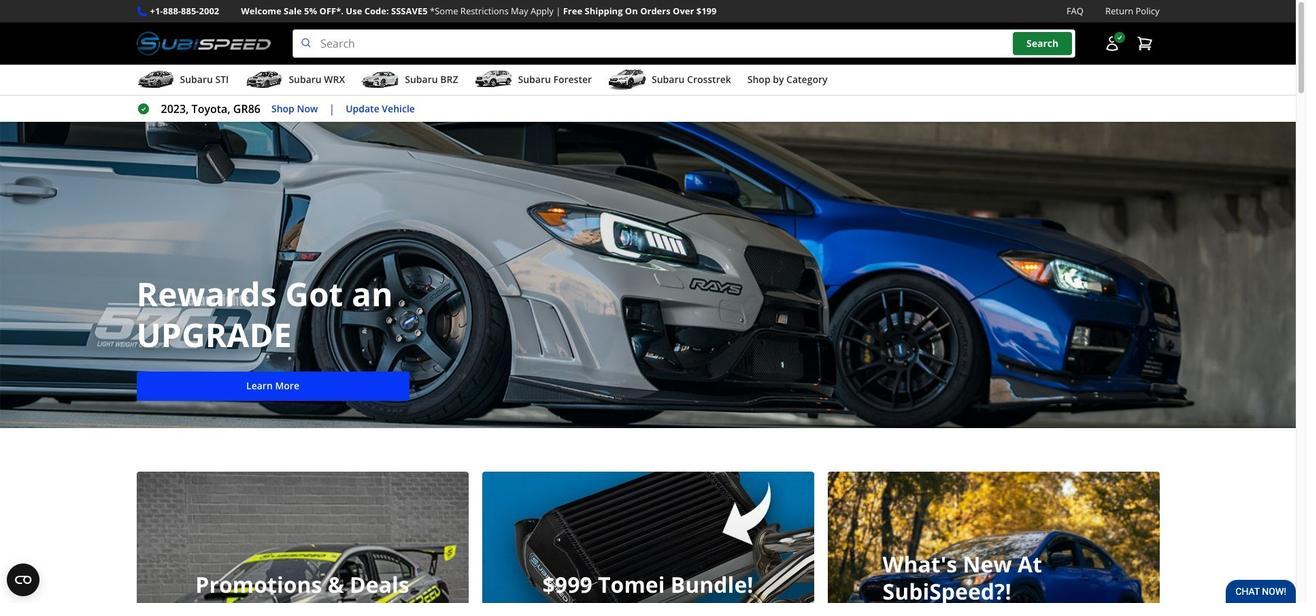 Task type: locate. For each thing, give the bounding box(es) containing it.
earn rewards image
[[828, 472, 1160, 603]]

subispeed logo image
[[136, 29, 271, 58]]

a subaru sti thumbnail image image
[[136, 70, 175, 90]]

a subaru forester thumbnail image image
[[475, 70, 513, 90]]

a subaru wrx thumbnail image image
[[245, 70, 283, 90]]

a subaru crosstrek thumbnail image image
[[609, 70, 647, 90]]

button image
[[1104, 35, 1121, 52]]



Task type: describe. For each thing, give the bounding box(es) containing it.
coilovers image
[[482, 472, 814, 603]]

search input field
[[293, 29, 1076, 58]]

open widget image
[[7, 564, 39, 596]]

rewards program image
[[0, 122, 1297, 428]]

deals image
[[136, 472, 469, 603]]

a subaru brz thumbnail image image
[[362, 70, 400, 90]]



Task type: vqa. For each thing, say whether or not it's contained in the screenshot.
Subispeed Logo
yes



